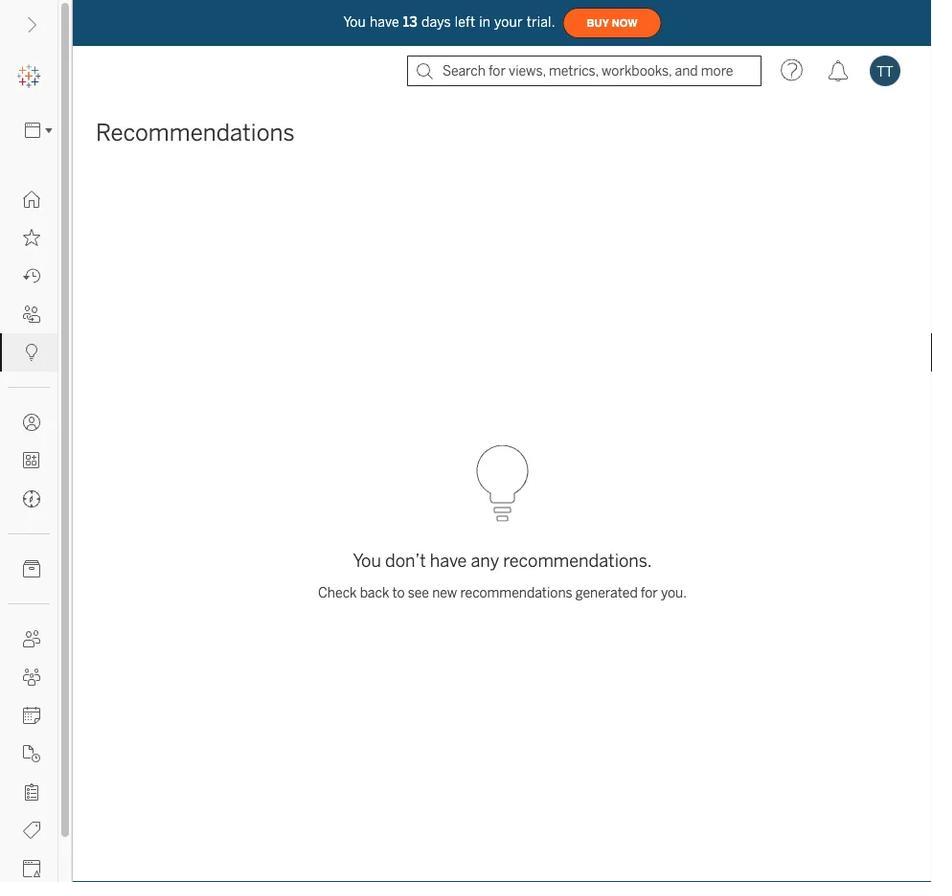 Task type: describe. For each thing, give the bounding box(es) containing it.
you have 13 days left in your trial.
[[343, 14, 555, 30]]

any
[[471, 550, 499, 571]]

1 horizontal spatial have
[[430, 550, 467, 571]]

trial.
[[527, 14, 555, 30]]

left
[[455, 14, 475, 30]]

for
[[641, 585, 658, 601]]

back
[[360, 585, 389, 601]]

you for you don't have any recommendations.
[[353, 550, 381, 571]]

main navigation. press the up and down arrow keys to access links. element
[[0, 180, 57, 882]]

see
[[408, 585, 429, 601]]

buy
[[587, 17, 609, 29]]

you for you have 13 days left in your trial.
[[343, 14, 366, 30]]

you.
[[661, 585, 687, 601]]

13
[[403, 14, 418, 30]]

generated
[[576, 585, 638, 601]]

0 horizontal spatial have
[[370, 14, 399, 30]]

check back to see new recommendations generated for you.
[[318, 585, 687, 601]]

recommendations
[[460, 585, 573, 601]]

you don't have any recommendations.
[[353, 550, 652, 571]]



Task type: vqa. For each thing, say whether or not it's contained in the screenshot.
"Format"
no



Task type: locate. For each thing, give the bounding box(es) containing it.
recommendations.
[[503, 550, 652, 571]]

1 vertical spatial you
[[353, 550, 381, 571]]

0 vertical spatial have
[[370, 14, 399, 30]]

in
[[479, 14, 491, 30]]

buy now button
[[563, 8, 662, 38]]

buy now
[[587, 17, 638, 29]]

you up back
[[353, 550, 381, 571]]

recommendations
[[96, 119, 295, 147]]

new
[[432, 585, 457, 601]]

now
[[612, 17, 638, 29]]

days
[[422, 14, 451, 30]]

to
[[392, 585, 405, 601]]

your
[[494, 14, 523, 30]]

0 vertical spatial you
[[343, 14, 366, 30]]

check
[[318, 585, 357, 601]]

don't
[[385, 550, 426, 571]]

you left '13'
[[343, 14, 366, 30]]

1 vertical spatial have
[[430, 550, 467, 571]]

you
[[343, 14, 366, 30], [353, 550, 381, 571]]

have
[[370, 14, 399, 30], [430, 550, 467, 571]]

have up new
[[430, 550, 467, 571]]

navigation panel element
[[0, 57, 58, 882]]

Search for views, metrics, workbooks, and more text field
[[407, 56, 762, 86]]

have left '13'
[[370, 14, 399, 30]]



